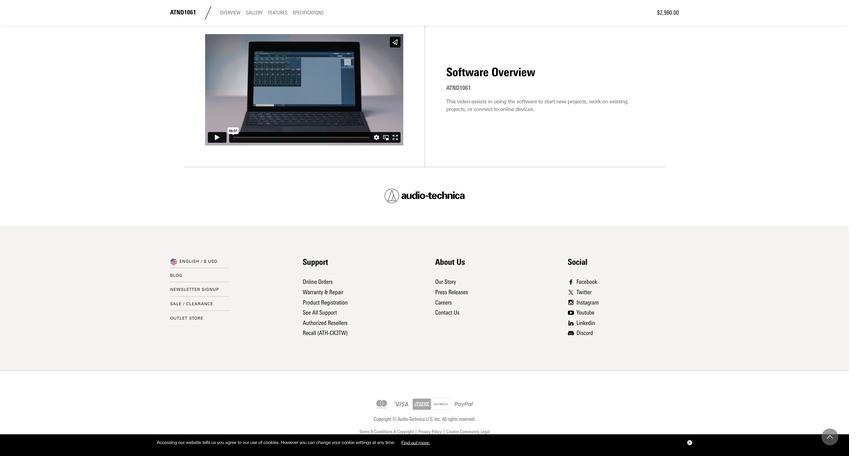 Task type: locate. For each thing, give the bounding box(es) containing it.
discord image
[[568, 331, 574, 336]]

all right "inc."
[[442, 417, 447, 423]]

our story link
[[436, 279, 456, 286]]

0 horizontal spatial projects,
[[447, 106, 467, 113]]

overview right divider line "image"
[[220, 10, 241, 16]]

product
[[303, 299, 320, 307]]

1 vertical spatial overview
[[492, 65, 536, 79]]

of
[[259, 441, 262, 446]]

blog link
[[170, 274, 182, 278]]

features
[[268, 10, 288, 16]]

0 horizontal spatial copyright
[[374, 417, 392, 423]]

repair
[[330, 289, 344, 296]]

to left start
[[539, 99, 544, 105]]

or
[[468, 106, 473, 113]]

our
[[178, 441, 185, 446], [243, 441, 249, 446]]

outlet
[[170, 316, 188, 321]]

accessing our website tells us you agree to our use of cookies. however you can change your cookie settings at any time.
[[157, 441, 397, 446]]

0 horizontal spatial our
[[178, 441, 185, 446]]

1 horizontal spatial atnd1061
[[447, 84, 471, 92]]

projects, down the this
[[447, 106, 467, 113]]

start
[[545, 99, 555, 105]]

2 our from the left
[[243, 441, 249, 446]]

linkedin
[[577, 320, 596, 327]]

0 vertical spatial /
[[201, 260, 203, 264]]

& up time.
[[394, 430, 397, 436]]

1 vertical spatial all
[[442, 417, 447, 423]]

& inside online orders warranty & repair product registration see all support authorized resellers recall (ath-ck3tw)
[[325, 289, 328, 296]]

support heading
[[303, 258, 328, 267]]

discord
[[577, 330, 594, 337]]

audio-
[[398, 417, 410, 423]]

to down using at the right of the page
[[494, 106, 499, 113]]

projects, right new
[[568, 99, 588, 105]]

0 horizontal spatial /
[[183, 302, 185, 307]]

/ inside english  / $ usd link
[[201, 260, 203, 264]]

u.s,
[[426, 417, 434, 423]]

english
[[180, 260, 200, 264]]

1 vertical spatial support
[[320, 310, 337, 317]]

video
[[458, 99, 470, 105]]

out
[[411, 441, 418, 446]]

& right terms
[[371, 430, 373, 436]]

tells
[[202, 441, 210, 446]]

creator community legal link
[[447, 429, 490, 437]]

2 vertical spatial to
[[238, 441, 242, 446]]

0 horizontal spatial atnd1061
[[170, 9, 196, 16]]

2 horizontal spatial &
[[394, 430, 397, 436]]

1 horizontal spatial projects,
[[568, 99, 588, 105]]

online
[[303, 279, 317, 286]]

2 horizontal spatial to
[[539, 99, 544, 105]]

atnd1061 up video
[[447, 84, 471, 92]]

us
[[457, 258, 466, 267], [454, 310, 460, 317]]

legal
[[481, 430, 490, 436]]

our left website
[[178, 441, 185, 446]]

0 vertical spatial all
[[313, 310, 318, 317]]

0 horizontal spatial all
[[313, 310, 318, 317]]

support
[[303, 258, 328, 267], [320, 310, 337, 317]]

support inside online orders warranty & repair product registration see all support authorized resellers recall (ath-ck3tw)
[[320, 310, 337, 317]]

1 vertical spatial copyright
[[398, 430, 414, 436]]

/ left $
[[201, 260, 203, 264]]

0 vertical spatial projects,
[[568, 99, 588, 105]]

gallery
[[246, 10, 263, 16]]

1 vertical spatial /
[[183, 302, 185, 307]]

/
[[201, 260, 203, 264], [183, 302, 185, 307]]

at
[[373, 441, 376, 446]]

press releases link
[[436, 289, 468, 296]]

you left can
[[300, 441, 307, 446]]

support up authorized resellers link
[[320, 310, 337, 317]]

copyright left ©
[[374, 417, 392, 423]]

discord link
[[568, 329, 599, 339]]

overview
[[220, 10, 241, 16], [492, 65, 536, 79]]

twitter image
[[568, 290, 574, 295]]

1 horizontal spatial /
[[201, 260, 203, 264]]

see all support link
[[303, 310, 337, 317]]

contact us link
[[436, 310, 460, 317]]

on
[[603, 99, 609, 105]]

you right us
[[217, 441, 224, 446]]

sale / clearance link
[[170, 302, 214, 307]]

to for devices.
[[539, 99, 544, 105]]

policy
[[432, 430, 442, 436]]

0 vertical spatial to
[[539, 99, 544, 105]]

1 horizontal spatial overview
[[492, 65, 536, 79]]

0 vertical spatial copyright
[[374, 417, 392, 423]]

1 vertical spatial atnd1061
[[447, 84, 471, 92]]

& left repair on the bottom left
[[325, 289, 328, 296]]

work
[[590, 99, 601, 105]]

website
[[186, 441, 201, 446]]

to right agree
[[238, 441, 242, 446]]

support up online orders link
[[303, 258, 328, 267]]

1 our from the left
[[178, 441, 185, 446]]

terms
[[360, 430, 370, 436]]

us right 'contact'
[[454, 310, 460, 317]]

assists
[[472, 99, 487, 105]]

(ath-
[[318, 330, 330, 337]]

projects,
[[568, 99, 588, 105], [447, 106, 467, 113]]

about
[[436, 258, 455, 267]]

existing
[[610, 99, 628, 105]]

agree
[[226, 441, 237, 446]]

about us
[[436, 258, 466, 267]]

1 vertical spatial us
[[454, 310, 460, 317]]

0 horizontal spatial to
[[238, 441, 242, 446]]

/ for $
[[201, 260, 203, 264]]

0 horizontal spatial &
[[325, 289, 328, 296]]

atnd1061
[[170, 9, 196, 16], [447, 84, 471, 92]]

privacy
[[419, 430, 431, 436]]

any
[[377, 441, 384, 446]]

©
[[393, 417, 397, 423]]

all right see on the bottom left of the page
[[313, 310, 318, 317]]

change
[[316, 441, 331, 446]]

copyright © audio-technica u.s, inc. all rights reserved.
[[374, 417, 476, 423]]

overview up the
[[492, 65, 536, 79]]

1 horizontal spatial to
[[494, 106, 499, 113]]

all
[[313, 310, 318, 317], [442, 417, 447, 423]]

your
[[332, 441, 341, 446]]

copyright up find
[[398, 430, 414, 436]]

1 horizontal spatial you
[[300, 441, 307, 446]]

resellers
[[328, 320, 348, 327]]

our left use
[[243, 441, 249, 446]]

youtube image
[[568, 311, 574, 316]]

creator community legal
[[447, 430, 490, 436]]

atnd1061 left divider line "image"
[[170, 9, 196, 16]]

to for at
[[238, 441, 242, 446]]

0 horizontal spatial you
[[217, 441, 224, 446]]

0 horizontal spatial overview
[[220, 10, 241, 16]]

registration
[[321, 299, 348, 307]]

/ right sale
[[183, 302, 185, 307]]

us right about
[[457, 258, 466, 267]]

copyright
[[374, 417, 392, 423], [398, 430, 414, 436]]

0 vertical spatial overview
[[220, 10, 241, 16]]

divider line image
[[202, 6, 215, 19]]

english  / $ usd link
[[180, 259, 218, 266]]

about us heading
[[436, 258, 466, 267]]

1 horizontal spatial our
[[243, 441, 249, 446]]

all inside online orders warranty & repair product registration see all support authorized resellers recall (ath-ck3tw)
[[313, 310, 318, 317]]

newsletter signup link
[[170, 288, 219, 293]]

youtube
[[577, 310, 595, 317]]



Task type: vqa. For each thing, say whether or not it's contained in the screenshot.
Project Snapshot on the left of the page
no



Task type: describe. For each thing, give the bounding box(es) containing it.
recall (ath-ck3tw) link
[[303, 330, 348, 337]]

orders
[[319, 279, 333, 286]]

american express image
[[413, 399, 432, 411]]

twitter
[[577, 289, 592, 296]]

online orders warranty & repair product registration see all support authorized resellers recall (ath-ck3tw)
[[303, 279, 348, 337]]

warranty
[[303, 289, 323, 296]]

clearance
[[186, 302, 214, 307]]

us inside the 'our story press releases careers contact us'
[[454, 310, 460, 317]]

careers link
[[436, 299, 452, 307]]

1 horizontal spatial copyright
[[398, 430, 414, 436]]

instagram image
[[568, 301, 574, 306]]

0 vertical spatial atnd1061
[[170, 9, 196, 16]]

usd
[[208, 260, 218, 264]]

outlet store
[[170, 316, 204, 321]]

facebook icon image
[[568, 280, 574, 285]]

& for warranty
[[325, 289, 328, 296]]

story
[[445, 279, 456, 286]]

sale
[[170, 302, 182, 307]]

privacy policy link
[[419, 429, 442, 437]]

our story press releases careers contact us
[[436, 279, 468, 317]]

technica
[[410, 417, 425, 423]]

english  / $ usd
[[180, 260, 218, 264]]

in
[[489, 99, 493, 105]]

devices.
[[516, 106, 535, 113]]

store logo image
[[385, 189, 465, 204]]

software overview
[[447, 65, 536, 79]]

discover image
[[432, 399, 451, 411]]

newsletter signup
[[170, 288, 219, 293]]

ck3tw)
[[330, 330, 348, 337]]

contact
[[436, 310, 453, 317]]

community
[[460, 430, 480, 436]]

product registration link
[[303, 299, 348, 307]]

sale / clearance
[[170, 302, 214, 307]]

use
[[250, 441, 257, 446]]

software
[[447, 65, 489, 79]]

however
[[281, 441, 299, 446]]

terms & conditions & copyright link
[[360, 429, 414, 437]]

software
[[517, 99, 538, 105]]

us
[[211, 441, 216, 446]]

& for conditions
[[394, 430, 397, 436]]

$2,980.00
[[658, 9, 680, 16]]

/ for clearance
[[183, 302, 185, 307]]

using
[[494, 99, 507, 105]]

can
[[308, 441, 315, 446]]

see
[[303, 310, 311, 317]]

settings
[[356, 441, 371, 446]]

0 vertical spatial support
[[303, 258, 328, 267]]

cookie
[[342, 441, 355, 446]]

facebook link
[[568, 278, 599, 288]]

instagram link
[[568, 298, 599, 308]]

our
[[436, 279, 444, 286]]

creator
[[447, 430, 459, 436]]

this
[[447, 99, 456, 105]]

social
[[568, 258, 588, 267]]

0 vertical spatial us
[[457, 258, 466, 267]]

paypal image
[[451, 397, 477, 413]]

signup
[[202, 288, 219, 293]]

connect
[[474, 106, 493, 113]]

facebook
[[577, 279, 598, 286]]

twitter link
[[568, 288, 599, 298]]

this video assists in using the software to start new projects, work on existing projects, or connect to online devices.
[[447, 99, 628, 113]]

conditions
[[375, 430, 393, 436]]

mastercard image
[[372, 399, 392, 411]]

inc.
[[435, 417, 441, 423]]

the
[[508, 99, 516, 105]]

recall
[[303, 330, 316, 337]]

1 horizontal spatial &
[[371, 430, 373, 436]]

specifications
[[293, 10, 324, 16]]

more.
[[419, 441, 430, 446]]

1 vertical spatial projects,
[[447, 106, 467, 113]]

youtube link
[[568, 308, 599, 319]]

1 vertical spatial to
[[494, 106, 499, 113]]

accessing
[[157, 441, 177, 446]]

find out more. link
[[397, 438, 435, 448]]

find out more.
[[402, 441, 430, 446]]

1 horizontal spatial all
[[442, 417, 447, 423]]

linkedin icon image
[[568, 321, 574, 326]]

linkedin link
[[568, 319, 599, 329]]

warranty & repair link
[[303, 289, 344, 296]]

find
[[402, 441, 410, 446]]

store
[[189, 316, 204, 321]]

visa image
[[392, 398, 413, 412]]

arrow up image
[[828, 435, 834, 441]]

press
[[436, 289, 448, 296]]

cross image
[[689, 442, 691, 445]]

new
[[557, 99, 567, 105]]

newsletter
[[170, 288, 200, 293]]

terms & conditions & copyright
[[360, 430, 414, 436]]

releases
[[449, 289, 468, 296]]

time.
[[386, 441, 396, 446]]

reserved.
[[459, 417, 476, 423]]

1 you from the left
[[217, 441, 224, 446]]

2 you from the left
[[300, 441, 307, 446]]

cookies.
[[264, 441, 280, 446]]



